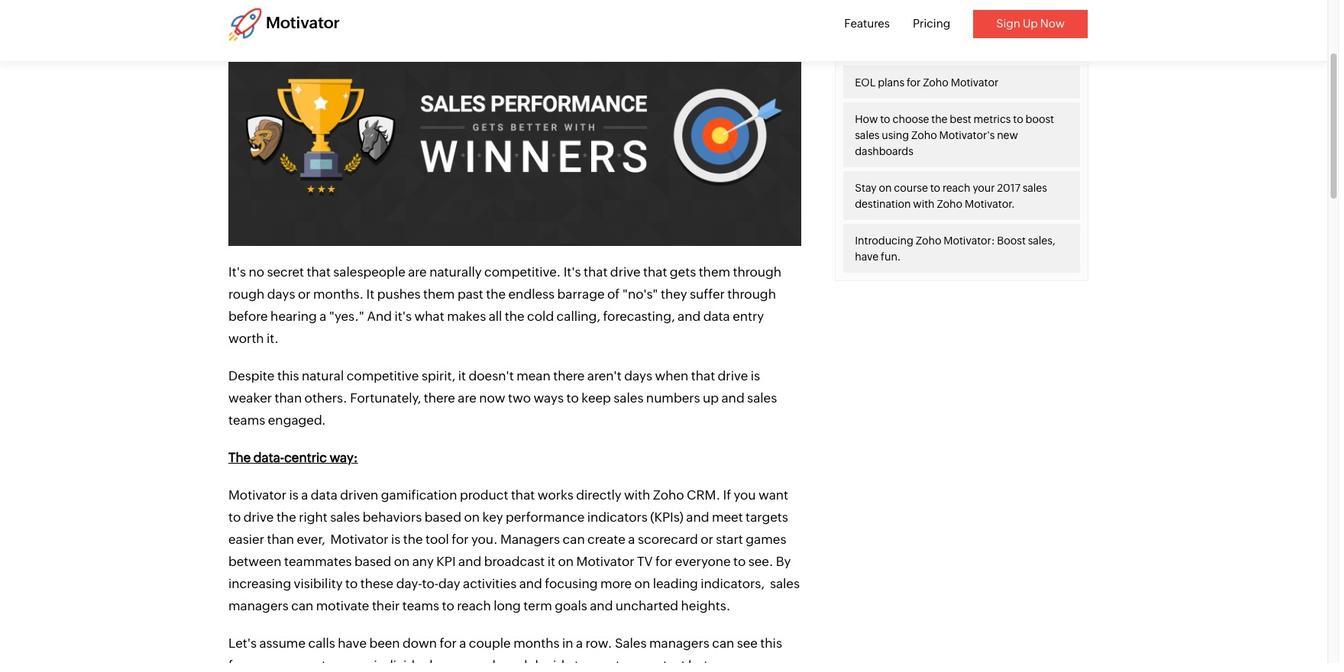 Task type: vqa. For each thing, say whether or not it's contained in the screenshot.
1st tip from the bottom
no



Task type: locate. For each thing, give the bounding box(es) containing it.
days left when
[[625, 369, 653, 384]]

course
[[894, 182, 928, 194]]

0 horizontal spatial drive
[[244, 510, 274, 525]]

managers
[[501, 532, 560, 547]]

1 vertical spatial data
[[311, 488, 338, 503]]

others.
[[305, 391, 347, 406]]

1 vertical spatial have
[[338, 636, 367, 651]]

0 horizontal spatial this
[[277, 369, 299, 384]]

0 horizontal spatial or
[[298, 287, 311, 302]]

sign up now
[[997, 17, 1065, 30]]

1 vertical spatial reach
[[457, 599, 491, 614]]

this left natural
[[277, 369, 299, 384]]

are up pushes
[[408, 265, 427, 280]]

for inside nd meet targets easier than ever,  motivator is the tool for you. managers can create a scorecard or start
[[452, 532, 469, 547]]

a right (kpis)
[[686, 510, 693, 525]]

for right the down
[[440, 636, 457, 651]]

scorecard
[[638, 532, 698, 547]]

activities
[[463, 576, 517, 592]]

term
[[524, 599, 552, 614]]

(kpis)
[[650, 510, 684, 525]]

when
[[655, 369, 689, 384]]

zoho left motivator.
[[937, 198, 963, 210]]

1 vertical spatial can
[[291, 599, 314, 614]]

the left right
[[277, 510, 296, 525]]

to-
[[422, 576, 439, 592]]

drive inside f you want to drive the right sales behaviors based on key performance indicators (kpis) a
[[244, 510, 274, 525]]

can down 'visibility' in the left of the page
[[291, 599, 314, 614]]

it's up barrage
[[564, 265, 581, 280]]

leading
[[653, 576, 698, 592]]

1 horizontal spatial are
[[458, 391, 477, 406]]

sales down driven
[[330, 510, 360, 525]]

2 horizontal spatial drive
[[718, 369, 748, 384]]

sales inside how to choose the best metrics to boost sales using zoho motivator's new dashboards
[[855, 129, 880, 141]]

reach left your
[[943, 182, 971, 194]]

1 vertical spatial based
[[355, 554, 391, 570]]

on left any at the left of the page
[[394, 554, 410, 570]]

there down spirit,
[[424, 391, 455, 406]]

calling,
[[557, 309, 601, 324]]

managers inside ales managers can motivate their teams to reach long term goals and uncharted heights.
[[228, 599, 289, 614]]

to up motivate
[[345, 576, 358, 592]]

0 vertical spatial based
[[425, 510, 462, 525]]

2 horizontal spatial is
[[751, 369, 760, 384]]

2 vertical spatial can
[[712, 636, 735, 651]]

and inside ales managers can motivate their teams to reach long term goals and uncharted heights.
[[590, 599, 613, 614]]

this inside let's assume calls have been down for a couple months in a row. sales managers can see this from
[[761, 636, 782, 651]]

than inside nd meet targets easier than ever,  motivator is the tool for you. managers can create a scorecard or start
[[267, 532, 294, 547]]

1 horizontal spatial with
[[913, 198, 935, 210]]

data down suffer
[[704, 309, 730, 324]]

two
[[508, 391, 531, 406]]

1 horizontal spatial or
[[701, 532, 714, 547]]

that up performance in the left of the page
[[511, 488, 535, 503]]

1 horizontal spatial reach
[[943, 182, 971, 194]]

stay
[[855, 182, 877, 194]]

2 vertical spatial is
[[391, 532, 401, 547]]

teams down 'to-'
[[403, 599, 439, 614]]

1 it's from the left
[[228, 265, 246, 280]]

it.
[[267, 331, 279, 346]]

for inside let's assume calls have been down for a couple months in a row. sales managers can see this from
[[440, 636, 457, 651]]

for right tool on the left of the page
[[452, 532, 469, 547]]

1 horizontal spatial based
[[425, 510, 462, 525]]

based up these
[[355, 554, 391, 570]]

on left key
[[464, 510, 480, 525]]

drive up of
[[610, 265, 641, 280]]

long
[[494, 599, 521, 614]]

for right tv
[[656, 554, 673, 570]]

to down day
[[442, 599, 455, 614]]

tv
[[637, 554, 653, 570]]

than inside it doesn't mean there aren't days when that drive is weaker than others. fortunately, there are now two ways to keep sales numbers up and sales teams engaged.
[[275, 391, 302, 406]]

tool
[[426, 532, 449, 547]]

are left now
[[458, 391, 477, 406]]

pushes
[[377, 287, 421, 302]]

managers down heights.
[[649, 636, 710, 651]]

the left best
[[932, 113, 948, 125]]

than up engaged.
[[275, 391, 302, 406]]

now
[[1041, 17, 1065, 30]]

1 vertical spatial teams
[[403, 599, 439, 614]]

f you want to drive the right sales behaviors based on key performance indicators (kpis) a
[[228, 488, 789, 525]]

is
[[751, 369, 760, 384], [289, 488, 299, 503], [391, 532, 401, 547]]

what
[[415, 309, 445, 324]]

fortunately,
[[350, 391, 421, 406]]

it right spirit,
[[458, 369, 466, 384]]

destination
[[855, 198, 911, 210]]

1 horizontal spatial data
[[704, 309, 730, 324]]

on down tv
[[635, 576, 650, 592]]

cold
[[527, 309, 554, 324]]

works
[[538, 488, 574, 503]]

1 vertical spatial managers
[[649, 636, 710, 651]]

with down course
[[913, 198, 935, 210]]

makes
[[447, 309, 486, 324]]

section
[[813, 0, 1111, 281]]

0 vertical spatial reach
[[943, 182, 971, 194]]

and up "term"
[[519, 576, 542, 592]]

0 vertical spatial managers
[[228, 599, 289, 614]]

with up "indicators"
[[624, 488, 651, 503]]

to left keep
[[567, 391, 579, 406]]

0 horizontal spatial are
[[408, 265, 427, 280]]

a left "yes." at the left of page
[[320, 309, 327, 324]]

is down behaviors
[[391, 532, 401, 547]]

None submit
[[1014, 0, 1080, 4]]

create
[[588, 532, 626, 547]]

endless
[[509, 287, 555, 302]]

based up tool on the left of the page
[[425, 510, 462, 525]]

how to choose the best metrics to boost sales using zoho motivator's new dashboards
[[855, 113, 1055, 157]]

0 horizontal spatial days
[[267, 287, 295, 302]]

zoho down choose
[[912, 129, 937, 141]]

indicators
[[587, 510, 648, 525]]

1 horizontal spatial is
[[391, 532, 401, 547]]

motivator is a data driven gamification product that works directly with zoho crm. i
[[228, 488, 727, 503]]

them up what
[[423, 287, 455, 302]]

0 horizontal spatial it
[[458, 369, 466, 384]]

on inside stay on course to reach your 2017 sales destination with zoho motivator.
[[879, 182, 892, 194]]

with
[[913, 198, 935, 210], [624, 488, 651, 503]]

pricing link
[[913, 17, 951, 30]]

1 horizontal spatial have
[[855, 250, 879, 263]]

that up "no's"
[[643, 265, 667, 280]]

rough
[[228, 287, 265, 302]]

to up new
[[1014, 113, 1024, 125]]

have down introducing
[[855, 250, 879, 263]]

days down secret
[[267, 287, 295, 302]]

is inside it doesn't mean there aren't days when that drive is weaker than others. fortunately, there are now two ways to keep sales numbers up and sales teams engaged.
[[751, 369, 760, 384]]

0 horizontal spatial is
[[289, 488, 299, 503]]

0 horizontal spatial managers
[[228, 599, 289, 614]]

up
[[703, 391, 719, 406]]

have inside introducing zoho motivator: boost sales, have fun.
[[855, 250, 879, 263]]

through
[[733, 265, 782, 280], [728, 287, 776, 302]]

1 horizontal spatial there
[[553, 369, 585, 384]]

1 horizontal spatial can
[[563, 532, 585, 547]]

1 vertical spatial them
[[423, 287, 455, 302]]

is inside nd meet targets easier than ever,  motivator is the tool for you. managers can create a scorecard or start
[[391, 532, 401, 547]]

data
[[704, 309, 730, 324], [311, 488, 338, 503]]

sales right 2017
[[1023, 182, 1048, 194]]

a right create
[[628, 532, 635, 547]]

see.
[[749, 554, 774, 570]]

1 vertical spatial through
[[728, 287, 776, 302]]

1 vertical spatial there
[[424, 391, 455, 406]]

1 horizontal spatial it's
[[564, 265, 581, 280]]

0 vertical spatial through
[[733, 265, 782, 280]]

0 horizontal spatial can
[[291, 599, 314, 614]]

weaker
[[228, 391, 272, 406]]

sales inside f you want to drive the right sales behaviors based on key performance indicators (kpis) a
[[330, 510, 360, 525]]

1 vertical spatial days
[[625, 369, 653, 384]]

can left see
[[712, 636, 735, 651]]

0 vertical spatial data
[[704, 309, 730, 324]]

days
[[267, 287, 295, 302], [625, 369, 653, 384]]

none submit inside section
[[1014, 0, 1080, 4]]

you
[[734, 488, 756, 503]]

1 vertical spatial drive
[[718, 369, 748, 384]]

a inside f you want to drive the right sales behaviors based on key performance indicators (kpis) a
[[686, 510, 693, 525]]

this right see
[[761, 636, 782, 651]]

0 horizontal spatial them
[[423, 287, 455, 302]]

a left couple
[[459, 636, 466, 651]]

them
[[699, 265, 731, 280], [423, 287, 455, 302]]

can left create
[[563, 532, 585, 547]]

this
[[277, 369, 299, 384], [761, 636, 782, 651]]

0 horizontal spatial it's
[[228, 265, 246, 280]]

than up between
[[267, 532, 294, 547]]

see
[[737, 636, 758, 651]]

can inside nd meet targets easier than ever,  motivator is the tool for you. managers can create a scorecard or start
[[563, 532, 585, 547]]

have right calls
[[338, 636, 367, 651]]

driven
[[340, 488, 379, 503]]

teams down weaker
[[228, 413, 265, 428]]

on up destination
[[879, 182, 892, 194]]

a right "in" at the left
[[576, 636, 583, 651]]

0 vertical spatial have
[[855, 250, 879, 263]]

is down entry
[[751, 369, 760, 384]]

drive
[[610, 265, 641, 280], [718, 369, 748, 384], [244, 510, 274, 525]]

performance
[[506, 510, 585, 525]]

the left tool on the left of the page
[[403, 532, 423, 547]]

and down the more on the bottom of page
[[590, 599, 613, 614]]

assume
[[259, 636, 306, 651]]

how
[[855, 113, 878, 125]]

it's left no
[[228, 265, 246, 280]]

1 horizontal spatial managers
[[649, 636, 710, 651]]

choose
[[893, 113, 930, 125]]

sales down 'how'
[[855, 129, 880, 141]]

features
[[845, 17, 890, 30]]

easier
[[228, 532, 264, 547]]

your
[[973, 182, 995, 194]]

0 vertical spatial teams
[[228, 413, 265, 428]]

games between teammates based on any kpi and broadcast it on motivator tv for everyone to see. by increasing visibility to these day-to-day activities and focusing more on leading indicators,  s
[[228, 532, 791, 592]]

worth
[[228, 331, 264, 346]]

there
[[553, 369, 585, 384], [424, 391, 455, 406]]

teammates
[[284, 554, 352, 570]]

or inside nd meet targets easier than ever,  motivator is the tool for you. managers can create a scorecard or start
[[701, 532, 714, 547]]

0 vertical spatial days
[[267, 287, 295, 302]]

reach down activities
[[457, 599, 491, 614]]

boost
[[1026, 113, 1055, 125]]

it inside it doesn't mean there aren't days when that drive is weaker than others. fortunately, there are now two ways to keep sales numbers up and sales teams engaged.
[[458, 369, 466, 384]]

to inside it doesn't mean there aren't days when that drive is weaker than others. fortunately, there are now two ways to keep sales numbers up and sales teams engaged.
[[567, 391, 579, 406]]

0 horizontal spatial based
[[355, 554, 391, 570]]

zoho up choose
[[923, 76, 949, 88]]

all
[[489, 309, 502, 324]]

zoho left motivator:
[[916, 234, 942, 247]]

1 horizontal spatial it
[[548, 554, 556, 570]]

managers down increasing
[[228, 599, 289, 614]]

0 vertical spatial than
[[275, 391, 302, 406]]

0 vertical spatial is
[[751, 369, 760, 384]]

and down they
[[678, 309, 701, 324]]

doesn't
[[469, 369, 514, 384]]

1 vertical spatial are
[[458, 391, 477, 406]]

2 horizontal spatial can
[[712, 636, 735, 651]]

motivator link
[[228, 8, 340, 41]]

1 horizontal spatial teams
[[403, 599, 439, 614]]

0 horizontal spatial have
[[338, 636, 367, 651]]

0 vertical spatial them
[[699, 265, 731, 280]]

1 horizontal spatial this
[[761, 636, 782, 651]]

sales right keep
[[614, 391, 644, 406]]

is down the dat a-centric way :
[[289, 488, 299, 503]]

months.
[[313, 287, 364, 302]]

sales right up
[[747, 391, 777, 406]]

2 vertical spatial drive
[[244, 510, 274, 525]]

it up 'focusing'
[[548, 554, 556, 570]]

it's no secret that salespeople are naturally competitive. it's that drive that gets them through rough days or months. it pushes them past the endless barrage of "no's" they suffer through before hearing a "yes." and it's what makes all the cold calling, forecasting, and data entry worth it.
[[228, 265, 782, 346]]

a inside nd meet targets easier than ever,  motivator is the tool for you. managers can create a scorecard or start
[[628, 532, 635, 547]]

past
[[458, 287, 484, 302]]

0 vertical spatial it
[[458, 369, 466, 384]]

1 vertical spatial this
[[761, 636, 782, 651]]

0 vertical spatial or
[[298, 287, 311, 302]]

motivator inside nd meet targets easier than ever,  motivator is the tool for you. managers can create a scorecard or start
[[331, 532, 389, 547]]

0 vertical spatial are
[[408, 265, 427, 280]]

0 horizontal spatial teams
[[228, 413, 265, 428]]

zoho inside how to choose the best metrics to boost sales using zoho motivator's new dashboards
[[912, 129, 937, 141]]

for inside eol plans for zoho motivator link
[[907, 76, 921, 88]]

0 horizontal spatial reach
[[457, 599, 491, 614]]

centric
[[284, 450, 327, 466]]

1 horizontal spatial drive
[[610, 265, 641, 280]]

or up the hearing
[[298, 287, 311, 302]]

meet
[[712, 510, 743, 525]]

drive up up
[[718, 369, 748, 384]]

a
[[320, 309, 327, 324], [301, 488, 308, 503], [686, 510, 693, 525], [628, 532, 635, 547], [459, 636, 466, 651], [576, 636, 583, 651]]

are
[[408, 265, 427, 280], [458, 391, 477, 406]]

0 vertical spatial with
[[913, 198, 935, 210]]

1 vertical spatial than
[[267, 532, 294, 547]]

to right course
[[930, 182, 941, 194]]

0 vertical spatial drive
[[610, 265, 641, 280]]

1 horizontal spatial them
[[699, 265, 731, 280]]

or up everyone
[[701, 532, 714, 547]]

the inside f you want to drive the right sales behaviors based on key performance indicators (kpis) a
[[277, 510, 296, 525]]

row.
[[586, 636, 612, 651]]

it doesn't mean there aren't days when that drive is weaker than others. fortunately, there are now two ways to keep sales numbers up and sales teams engaged.
[[228, 369, 777, 428]]

data inside "it's no secret that salespeople are naturally competitive. it's that drive that gets them through rough days or months. it pushes them past the endless barrage of "no's" they suffer through before hearing a "yes." and it's what makes all the cold calling, forecasting, and data entry worth it."
[[704, 309, 730, 324]]

on inside f you want to drive the right sales behaviors based on key performance indicators (kpis) a
[[464, 510, 480, 525]]

data up right
[[311, 488, 338, 503]]

the
[[932, 113, 948, 125], [486, 287, 506, 302], [505, 309, 525, 324], [277, 510, 296, 525], [403, 532, 423, 547]]

zoho
[[923, 76, 949, 88], [912, 129, 937, 141], [937, 198, 963, 210], [916, 234, 942, 247], [653, 488, 684, 503]]

to up easier
[[228, 510, 241, 525]]

motivator inside motivator link
[[266, 14, 340, 32]]

there up ways
[[553, 369, 585, 384]]

zoho inside stay on course to reach your 2017 sales destination with zoho motivator.
[[937, 198, 963, 210]]

1 vertical spatial with
[[624, 488, 651, 503]]

that up up
[[691, 369, 715, 384]]

features link
[[845, 17, 890, 30]]

1 horizontal spatial days
[[625, 369, 653, 384]]

section containing eol plans for zoho motivator
[[813, 0, 1111, 281]]

pricing
[[913, 17, 951, 30]]

and right up
[[722, 391, 745, 406]]

or inside "it's no secret that salespeople are naturally competitive. it's that drive that gets them through rough days or months. it pushes them past the endless barrage of "no's" they suffer through before hearing a "yes." and it's what makes all the cold calling, forecasting, and data entry worth it."
[[298, 287, 311, 302]]

and inside it doesn't mean there aren't days when that drive is weaker than others. fortunately, there are now two ways to keep sales numbers up and sales teams engaged.
[[722, 391, 745, 406]]

them up suffer
[[699, 265, 731, 280]]

drive up easier
[[244, 510, 274, 525]]

1 vertical spatial or
[[701, 532, 714, 547]]

up
[[1023, 17, 1038, 30]]

motivator.
[[965, 198, 1015, 210]]

1 vertical spatial it
[[548, 554, 556, 570]]

drive inside it doesn't mean there aren't days when that drive is weaker than others. fortunately, there are now two ways to keep sales numbers up and sales teams engaged.
[[718, 369, 748, 384]]

zoho inside introducing zoho motivator: boost sales, have fun.
[[916, 234, 942, 247]]

for right plans at the top of page
[[907, 76, 921, 88]]

0 vertical spatial can
[[563, 532, 585, 547]]



Task type: describe. For each thing, give the bounding box(es) containing it.
kpi
[[437, 554, 456, 570]]

gets
[[670, 265, 696, 280]]

by
[[776, 554, 791, 570]]

managers inside let's assume calls have been down for a couple months in a row. sales managers can see this from
[[649, 636, 710, 651]]

sign
[[997, 17, 1021, 30]]

numbers
[[646, 391, 700, 406]]

are inside "it's no secret that salespeople are naturally competitive. it's that drive that gets them through rough days or months. it pushes them past the endless barrage of "no's" they suffer through before hearing a "yes." and it's what makes all the cold calling, forecasting, and data entry worth it."
[[408, 265, 427, 280]]

focusing
[[545, 576, 598, 592]]

way
[[330, 450, 354, 466]]

it inside games between teammates based on any kpi and broadcast it on motivator tv for everyone to see. by increasing visibility to these day-to-day activities and focusing more on leading indicators,  s
[[548, 554, 556, 570]]

the
[[228, 450, 251, 466]]

let's assume calls have been down for a couple months in a row. sales managers can see this from
[[228, 636, 782, 663]]

i
[[723, 488, 727, 503]]

metrics
[[974, 113, 1011, 125]]

despite
[[228, 369, 275, 384]]

on up 'focusing'
[[558, 554, 574, 570]]

and inside "it's no secret that salespeople are naturally competitive. it's that drive that gets them through rough days or months. it pushes them past the endless barrage of "no's" they suffer through before hearing a "yes." and it's what makes all the cold calling, forecasting, and data entry worth it."
[[678, 309, 701, 324]]

f
[[727, 488, 731, 503]]

heights.
[[681, 599, 731, 614]]

competitive
[[347, 369, 419, 384]]

it
[[366, 287, 375, 302]]

uncharted
[[616, 599, 679, 614]]

0 horizontal spatial there
[[424, 391, 455, 406]]

nd
[[693, 510, 710, 525]]

visibility
[[294, 576, 343, 592]]

teams inside it doesn't mean there aren't days when that drive is weaker than others. fortunately, there are now two ways to keep sales numbers up and sales teams engaged.
[[228, 413, 265, 428]]

new
[[997, 129, 1018, 141]]

are inside it doesn't mean there aren't days when that drive is weaker than others. fortunately, there are now two ways to keep sales numbers up and sales teams engaged.
[[458, 391, 477, 406]]

eol
[[855, 76, 876, 88]]

to left see.
[[734, 554, 746, 570]]

2017
[[997, 182, 1021, 194]]

before
[[228, 309, 268, 324]]

drive inside "it's no secret that salespeople are naturally competitive. it's that drive that gets them through rough days or months. it pushes them past the endless barrage of "no's" they suffer through before hearing a "yes." and it's what makes all the cold calling, forecasting, and data entry worth it."
[[610, 265, 641, 280]]

days inside it doesn't mean there aren't days when that drive is weaker than others. fortunately, there are now two ways to keep sales numbers up and sales teams engaged.
[[625, 369, 653, 384]]

now
[[479, 391, 506, 406]]

spirit,
[[422, 369, 456, 384]]

introducing zoho motivator: boost sales, have fun. link
[[844, 224, 1080, 273]]

suffer
[[690, 287, 725, 302]]

with inside stay on course to reach your 2017 sales destination with zoho motivator.
[[913, 198, 935, 210]]

and right kpi
[[459, 554, 482, 570]]

couple
[[469, 636, 511, 651]]

0 vertical spatial this
[[277, 369, 299, 384]]

the right all
[[505, 309, 525, 324]]

natural
[[302, 369, 344, 384]]

0 horizontal spatial data
[[311, 488, 338, 503]]

any
[[412, 554, 434, 570]]

"yes."
[[329, 309, 364, 324]]

the dat a-centric way :
[[228, 450, 358, 466]]

based inside f you want to drive the right sales behaviors based on key performance indicators (kpis) a
[[425, 510, 462, 525]]

ways
[[534, 391, 564, 406]]

day-
[[396, 576, 422, 592]]

to inside ales managers can motivate their teams to reach long term goals and uncharted heights.
[[442, 599, 455, 614]]

targets
[[746, 510, 789, 525]]

using
[[882, 129, 910, 141]]

start
[[716, 532, 743, 547]]

dat
[[254, 450, 273, 466]]

reach inside stay on course to reach your 2017 sales destination with zoho motivator.
[[943, 182, 971, 194]]

motivator's
[[940, 129, 995, 141]]

forecasting,
[[603, 309, 675, 324]]

plans
[[878, 76, 905, 88]]

zoho up (kpis)
[[653, 488, 684, 503]]

can inside ales managers can motivate their teams to reach long term goals and uncharted heights.
[[291, 599, 314, 614]]

increasing
[[228, 576, 291, 592]]

how to choose the best metrics to boost sales using zoho motivator's new dashboards link
[[844, 102, 1080, 167]]

a up right
[[301, 488, 308, 503]]

sales
[[615, 636, 647, 651]]

a-
[[273, 450, 284, 466]]

0 horizontal spatial with
[[624, 488, 651, 503]]

based inside games between teammates based on any kpi and broadcast it on motivator tv for everyone to see. by increasing visibility to these day-to-day activities and focusing more on leading indicators,  s
[[355, 554, 391, 570]]

directly
[[576, 488, 622, 503]]

despite this natural competitive spirit,
[[228, 369, 456, 384]]

dashboards
[[855, 145, 914, 157]]

sales,
[[1028, 234, 1056, 247]]

product
[[460, 488, 509, 503]]

to right 'how'
[[880, 113, 891, 125]]

days inside "it's no secret that salespeople are naturally competitive. it's that drive that gets them through rough days or months. it pushes them past the endless barrage of "no's" they suffer through before hearing a "yes." and it's what makes all the cold calling, forecasting, and data entry worth it."
[[267, 287, 295, 302]]

naturally
[[430, 265, 482, 280]]

and
[[367, 309, 392, 324]]

that up barrage
[[584, 265, 608, 280]]

keep
[[582, 391, 611, 406]]

introducing
[[855, 234, 914, 247]]

have inside let's assume calls have been down for a couple months in a row. sales managers can see this from
[[338, 636, 367, 651]]

1 vertical spatial is
[[289, 488, 299, 503]]

a inside "it's no secret that salespeople are naturally competitive. it's that drive that gets them through rough days or months. it pushes them past the endless barrage of "no's" they suffer through before hearing a "yes." and it's what makes all the cold calling, forecasting, and data entry worth it."
[[320, 309, 327, 324]]

I'm looking for... text field
[[844, 0, 1080, 4]]

no
[[249, 265, 264, 280]]

want
[[759, 488, 789, 503]]

introducing zoho motivator: boost sales, have fun.
[[855, 234, 1056, 263]]

barrage
[[558, 287, 605, 302]]

sign up now link
[[974, 10, 1088, 38]]

reach inside ales managers can motivate their teams to reach long term goals and uncharted heights.
[[457, 599, 491, 614]]

fun.
[[881, 250, 901, 263]]

that inside it doesn't mean there aren't days when that drive is weaker than others. fortunately, there are now two ways to keep sales numbers up and sales teams engaged.
[[691, 369, 715, 384]]

months
[[514, 636, 560, 651]]

motivator inside eol plans for zoho motivator link
[[951, 76, 999, 88]]

salespeople
[[333, 265, 406, 280]]

boost
[[997, 234, 1026, 247]]

entry
[[733, 309, 764, 324]]

calls
[[308, 636, 335, 651]]

stay on course to reach your 2017 sales destination with zoho motivator.
[[855, 182, 1048, 210]]

the inside nd meet targets easier than ever,  motivator is the tool for you. managers can create a scorecard or start
[[403, 532, 423, 547]]

day
[[439, 576, 461, 592]]

motivator inside games between teammates based on any kpi and broadcast it on motivator tv for everyone to see. by increasing visibility to these day-to-day activities and focusing more on leading indicators,  s
[[577, 554, 635, 570]]

0 vertical spatial there
[[553, 369, 585, 384]]

let's
[[228, 636, 257, 651]]

sales inside stay on course to reach your 2017 sales destination with zoho motivator.
[[1023, 182, 1048, 194]]

mean
[[517, 369, 551, 384]]

to inside stay on course to reach your 2017 sales destination with zoho motivator.
[[930, 182, 941, 194]]

to inside f you want to drive the right sales behaviors based on key performance indicators (kpis) a
[[228, 510, 241, 525]]

broadcast
[[484, 554, 545, 570]]

down
[[403, 636, 437, 651]]

behaviors
[[363, 510, 422, 525]]

secret
[[267, 265, 304, 280]]

crm.
[[687, 488, 721, 503]]

you.
[[472, 532, 498, 547]]

hearing
[[271, 309, 317, 324]]

the up all
[[486, 287, 506, 302]]

teams inside ales managers can motivate their teams to reach long term goals and uncharted heights.
[[403, 599, 439, 614]]

that up months.
[[307, 265, 331, 280]]

2 it's from the left
[[564, 265, 581, 280]]

for inside games between teammates based on any kpi and broadcast it on motivator tv for everyone to see. by increasing visibility to these day-to-day activities and focusing more on leading indicators,  s
[[656, 554, 673, 570]]

can inside let's assume calls have been down for a couple months in a row. sales managers can see this from
[[712, 636, 735, 651]]

g m blog image
[[228, 24, 802, 246]]

the inside how to choose the best metrics to boost sales using zoho motivator's new dashboards
[[932, 113, 948, 125]]

from
[[228, 658, 257, 663]]



